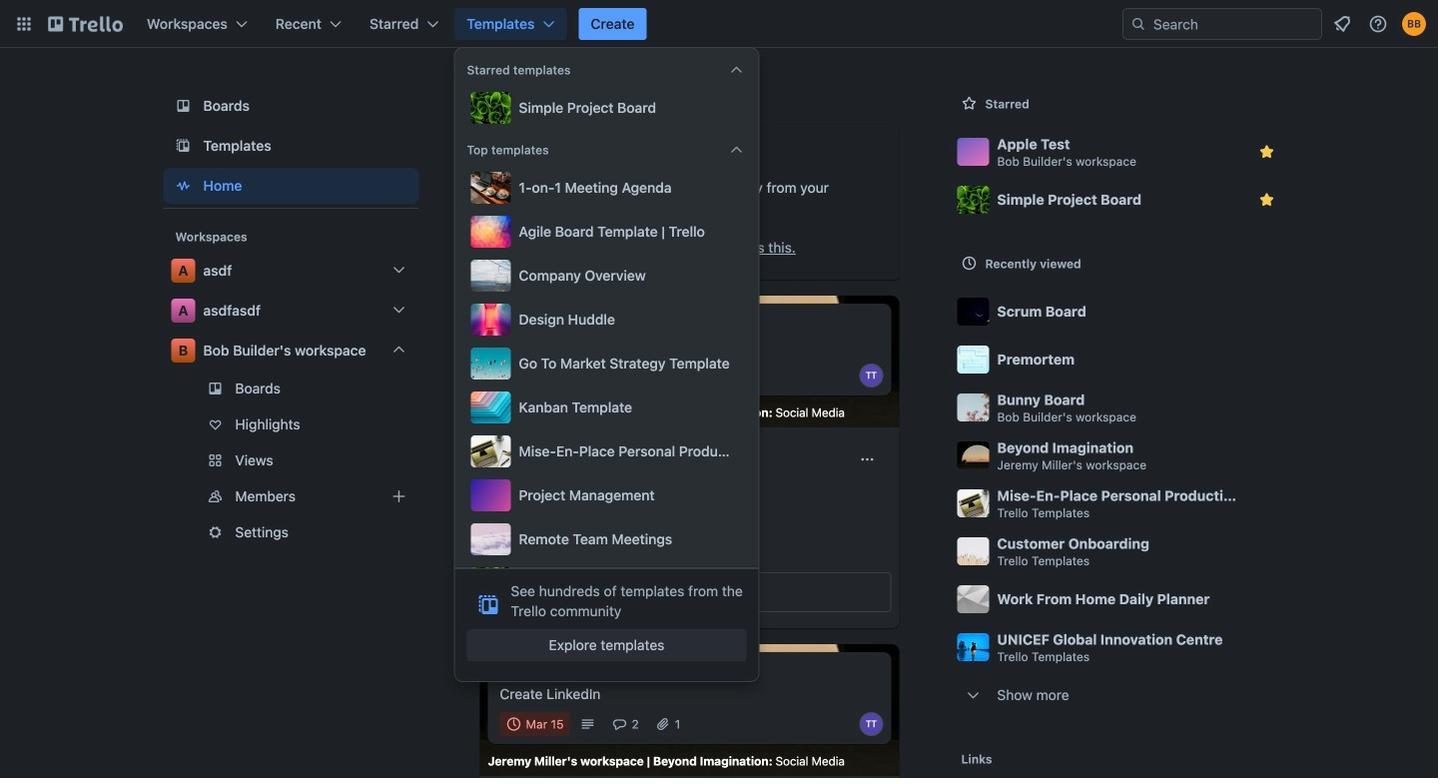 Task type: locate. For each thing, give the bounding box(es) containing it.
2 color: green, title: none image from the top
[[500, 665, 556, 681]]

open information menu image
[[1369, 14, 1389, 34]]

1 vertical spatial color: orange, title: none image
[[560, 665, 616, 681]]

menu
[[467, 168, 747, 643]]

2 color: orange, title: none image from the top
[[560, 665, 616, 681]]

Search field
[[1123, 8, 1323, 40]]

primary element
[[0, 0, 1439, 48]]

color: green, title: none image
[[500, 316, 556, 332], [500, 665, 556, 681]]

1 color: green, title: none image from the top
[[500, 316, 556, 332]]

1 vertical spatial color: green, title: none image
[[500, 665, 556, 681]]

0 vertical spatial color: green, title: none image
[[500, 316, 556, 332]]

0 vertical spatial color: orange, title: none image
[[560, 316, 616, 332]]

search image
[[1131, 16, 1147, 32]]

template board image
[[171, 134, 195, 158]]

add image
[[387, 485, 411, 509]]

color: orange, title: none image
[[560, 316, 616, 332], [560, 665, 616, 681]]

back to home image
[[48, 8, 123, 40]]

1 color: orange, title: none image from the top
[[560, 316, 616, 332]]



Task type: describe. For each thing, give the bounding box(es) containing it.
click to unstar simple project board. it will be removed from your starred list. image
[[1257, 190, 1277, 210]]

add reaction image
[[488, 533, 520, 557]]

bob builder (bobbuilder40) image
[[1403, 12, 1427, 36]]

home image
[[171, 174, 195, 198]]

collapse image
[[729, 62, 745, 78]]

click to unstar apple test. it will be removed from your starred list. image
[[1257, 142, 1277, 162]]

board image
[[171, 94, 195, 118]]

collapse image
[[729, 142, 745, 158]]

0 notifications image
[[1331, 12, 1355, 36]]

color: green, title: none image for first the color: orange, title: none image from the bottom of the page
[[500, 665, 556, 681]]

color: green, title: none image for first the color: orange, title: none image from the top of the page
[[500, 316, 556, 332]]



Task type: vqa. For each thing, say whether or not it's contained in the screenshot.
and to the left
no



